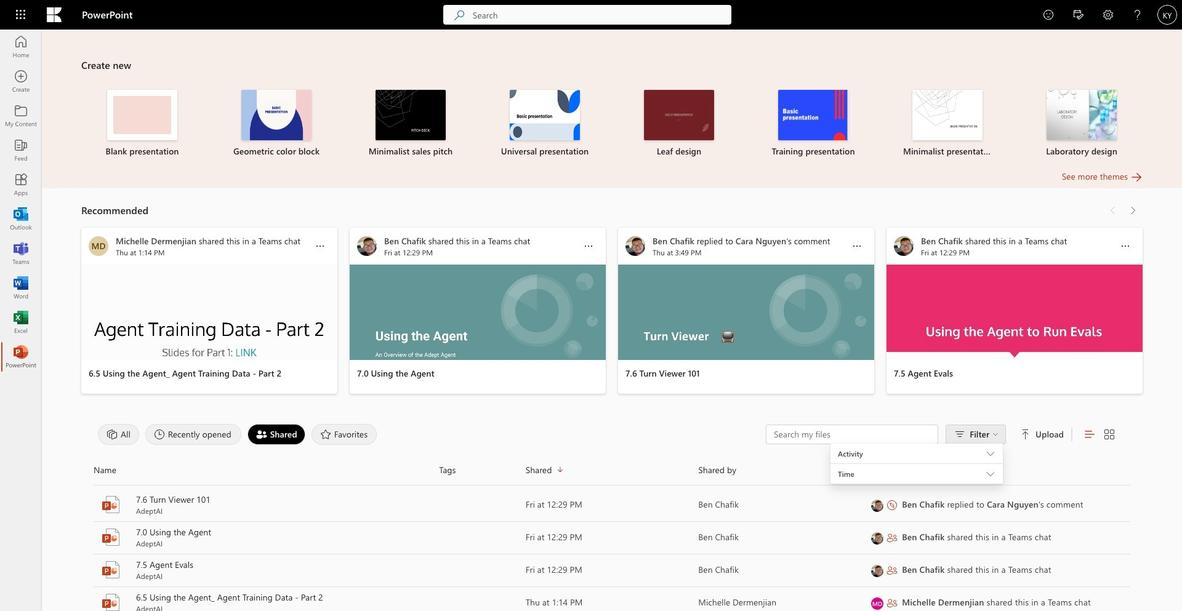 Task type: describe. For each thing, give the bounding box(es) containing it.
6.5 using the agent_ agent training data - part 2 image
[[81, 265, 337, 360]]

minimalist sales pitch image
[[376, 90, 446, 140]]

laboratory design element
[[1022, 90, 1142, 158]]

organizational logo image
[[47, 7, 62, 22]]

recently opened element
[[145, 424, 241, 445]]

all element
[[98, 424, 139, 445]]

4 tab from the left
[[308, 424, 380, 445]]

powerpoint image for name 7.5 agent evals cell
[[101, 560, 121, 580]]

powerpoint image for name 7.0 using the agent cell
[[101, 528, 121, 547]]

leaf design image
[[644, 90, 714, 140]]

geometric color block element
[[217, 90, 336, 158]]

3 tab from the left
[[244, 424, 308, 445]]

6.5 using the agent_ agent training data - part 2 group
[[81, 228, 337, 394]]

name 7.0 using the agent cell
[[94, 526, 439, 549]]

7.5 agent evals group
[[887, 228, 1143, 394]]

laboratory design image
[[1047, 90, 1117, 140]]

Search box. Suggestions appear as you type. search field
[[473, 5, 731, 25]]

next image
[[1127, 201, 1139, 220]]

tags, column 2 of 5 column header
[[439, 461, 526, 480]]

go to teams image
[[15, 248, 27, 260]]

opens profile card for bchafik@keywordsstudios.com image for name 7.0 using the agent cell
[[871, 532, 884, 545]]

my content image
[[15, 110, 27, 122]]

7.0 using the agent group
[[350, 228, 606, 394]]

training presentation element
[[754, 90, 873, 158]]



Task type: vqa. For each thing, say whether or not it's contained in the screenshot.
Favorites
no



Task type: locate. For each thing, give the bounding box(es) containing it.
3 powerpoint image from the top
[[101, 560, 121, 580]]

powerpoint image inside name 7.6 turn viewer 101 cell
[[101, 495, 121, 515]]

tab
[[95, 424, 142, 445], [142, 424, 244, 445], [244, 424, 308, 445], [308, 424, 380, 445]]

application
[[0, 30, 1182, 611]]

opens profile card for bchafik@keywordsstudios.com image for name 7.6 turn viewer 101 cell
[[871, 500, 884, 512]]

feed image
[[15, 144, 27, 156]]

powerpoint image inside name 7.0 using the agent cell
[[101, 528, 121, 547]]

navigation
[[0, 30, 42, 374]]

go to your outlook image
[[15, 213, 27, 225]]

4 powerpoint image from the top
[[101, 593, 121, 611]]

geometric color block image
[[241, 90, 312, 140]]

opens profile card for bchafik@keywordsstudios.com image
[[871, 500, 884, 512], [871, 532, 884, 545]]

leaf design element
[[619, 90, 739, 158]]

7.6 turn viewer 101 image
[[618, 265, 874, 360]]

activity, column 5 of 5 column header
[[871, 461, 1130, 480]]

go to excel image
[[15, 316, 27, 329]]

go to powerpoint image
[[15, 351, 27, 363]]

7.0 using the agent image
[[350, 265, 606, 360]]

displaying 6 out of 15 files. status
[[766, 425, 1117, 487]]

list
[[81, 79, 1143, 170]]

1 vertical spatial opens profile card for bchafik@keywordsstudios.com image
[[871, 532, 884, 545]]

minimalist sales pitch element
[[351, 90, 470, 158]]

7.6 turn viewer 101 group
[[618, 228, 874, 394]]

powerpoint image inside name 7.5 agent evals cell
[[101, 560, 121, 580]]

1 powerpoint image from the top
[[101, 495, 121, 515]]

universal presentation element
[[485, 90, 605, 158]]

2 powerpoint image from the top
[[101, 528, 121, 547]]

minimalist presentation image
[[913, 90, 983, 140]]

name 7.5 agent evals cell
[[94, 559, 439, 581]]

banner
[[0, 0, 1182, 32]]

1 tab from the left
[[95, 424, 142, 445]]

powerpoint image for name 7.6 turn viewer 101 cell
[[101, 495, 121, 515]]

apps image
[[15, 179, 27, 191]]

name 6.5 using the agent_ agent training data - part 2 cell
[[94, 592, 439, 611]]

powerpoint image inside name 6.5 using the agent_ agent training data - part 2 cell
[[101, 593, 121, 611]]

tab list
[[95, 421, 766, 448]]

0 vertical spatial opens profile card for bchafik@keywordsstudios.com image
[[871, 500, 884, 512]]

name 7.6 turn viewer 101 cell
[[94, 494, 439, 516]]

opens profile card for bchafik@keywordsstudios.com image
[[871, 565, 884, 577]]

main content
[[42, 30, 1182, 611]]

2 opens profile card for bchafik@keywordsstudios.com image from the top
[[871, 532, 884, 545]]

2 tab from the left
[[142, 424, 244, 445]]

favorites element
[[311, 424, 377, 445]]

Search my files text field
[[773, 429, 932, 441]]

powerpoint image for name 6.5 using the agent_ agent training data - part 2 cell
[[101, 593, 121, 611]]

create image
[[15, 75, 27, 87]]

1 opens profile card for bchafik@keywordsstudios.com image from the top
[[871, 500, 884, 512]]

row
[[94, 461, 1130, 486]]

minimalist presentation element
[[888, 90, 1007, 158]]

home image
[[15, 41, 27, 53]]

account manager for kate yudina image
[[1158, 5, 1177, 25]]

blank presentation element
[[83, 90, 202, 158]]

training presentation image
[[778, 90, 848, 140]]

universal presentation image
[[510, 90, 580, 140]]

shared element
[[247, 424, 305, 445]]

go to word image
[[15, 282, 27, 294]]

None search field
[[443, 5, 731, 25]]

powerpoint image
[[101, 495, 121, 515], [101, 528, 121, 547], [101, 560, 121, 580], [101, 593, 121, 611]]



